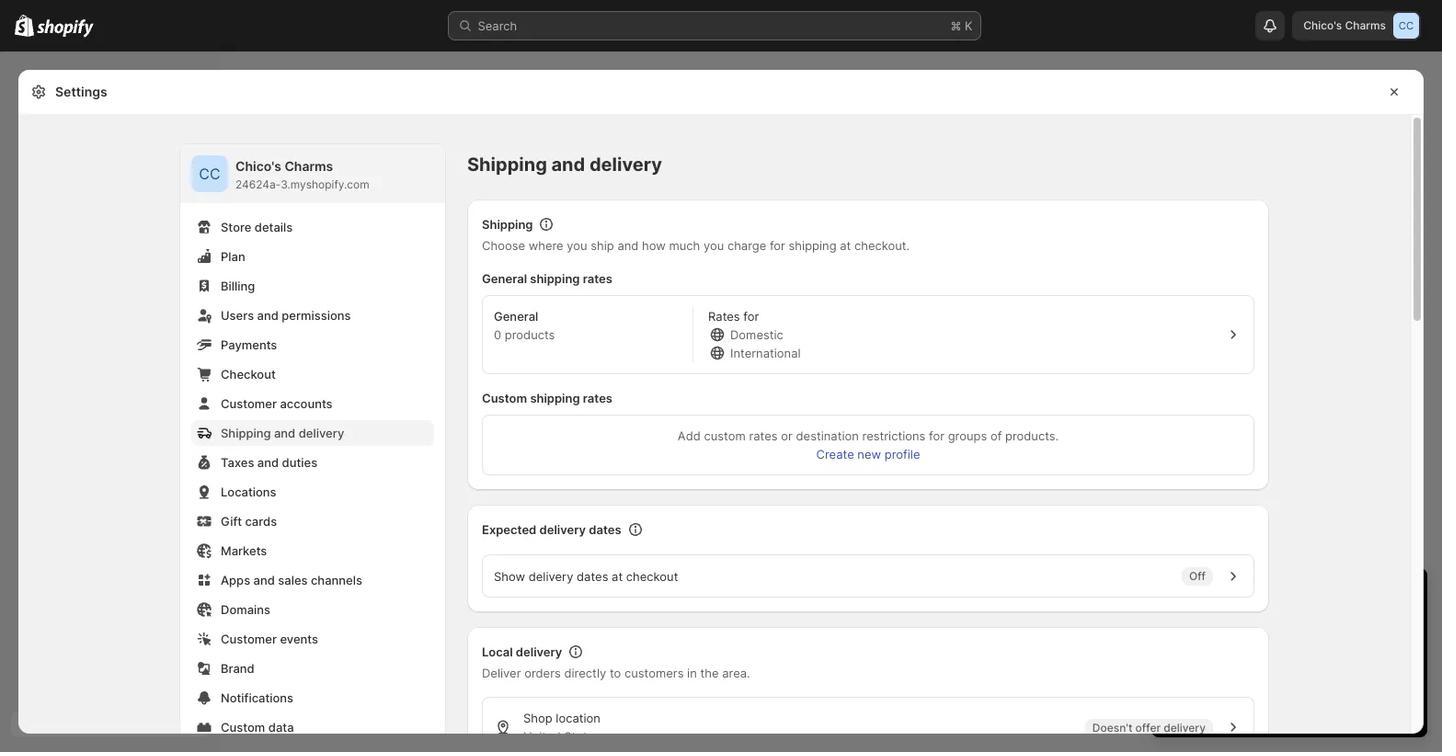Task type: vqa. For each thing, say whether or not it's contained in the screenshot.
text box
no



Task type: locate. For each thing, give the bounding box(es) containing it.
1 vertical spatial select
[[1256, 699, 1289, 713]]

dates for show delivery dates at checkout
[[577, 569, 609, 584]]

choose where you ship and how much you charge for shipping at checkout.
[[482, 238, 910, 253]]

just inside select a plan to extend your shopify trial for just $1/month for your first 3 months.
[[1189, 666, 1210, 681]]

select inside select a plan to extend your shopify trial for just $1/month for your first 3 months.
[[1170, 648, 1206, 662]]

1 vertical spatial chico's
[[236, 158, 281, 174]]

1 horizontal spatial charms
[[1346, 18, 1387, 32]]

1 horizontal spatial chico's charms image
[[1394, 13, 1420, 39]]

custom for custom shipping rates
[[482, 391, 527, 406]]

first
[[1317, 666, 1340, 681]]

0 horizontal spatial chico's charms image
[[191, 155, 228, 192]]

general
[[482, 271, 527, 286], [494, 309, 539, 324]]

2 vertical spatial rates
[[749, 429, 778, 443]]

1 horizontal spatial custom
[[482, 391, 527, 406]]

0 vertical spatial at
[[840, 238, 851, 253]]

custom inside shop settings menu element
[[221, 720, 265, 735]]

at left checkout.
[[840, 238, 851, 253]]

to inside settings dialog
[[610, 666, 621, 681]]

select down your trial ends on october 27
[[1170, 648, 1206, 662]]

just
[[1253, 585, 1284, 607], [1189, 666, 1210, 681]]

0 vertical spatial a
[[1209, 648, 1216, 662]]

a inside select a plan to extend your shopify trial for just $1/month for your first 3 months.
[[1209, 648, 1216, 662]]

select
[[1170, 648, 1206, 662], [1256, 699, 1289, 713]]

and for shipping and delivery link
[[274, 426, 296, 441]]

0 vertical spatial your
[[1304, 648, 1329, 662]]

and for taxes and duties link
[[257, 455, 279, 470]]

1 horizontal spatial to
[[1247, 648, 1258, 662]]

1 horizontal spatial a
[[1292, 699, 1299, 713]]

delivery inside shipping and delivery link
[[299, 426, 344, 441]]

0 horizontal spatial plan
[[1219, 648, 1243, 662]]

0 vertical spatial general
[[482, 271, 527, 286]]

a for select a plan to extend your shopify trial for just $1/month for your first 3 months.
[[1209, 648, 1216, 662]]

general inside general 0 products
[[494, 309, 539, 324]]

trial inside select a plan to extend your shopify trial for just $1/month for your first 3 months.
[[1378, 648, 1399, 662]]

channels
[[311, 573, 362, 588]]

2 vertical spatial shipping
[[221, 426, 271, 441]]

0 horizontal spatial a
[[1209, 648, 1216, 662]]

shipping down where
[[530, 271, 580, 286]]

plan down the first
[[1301, 699, 1324, 713]]

rates for general shipping rates
[[583, 271, 613, 286]]

ship
[[591, 238, 614, 253]]

0 vertical spatial plan
[[1219, 648, 1243, 662]]

offer
[[1136, 721, 1161, 735]]

for down extend
[[1270, 666, 1286, 681]]

1 vertical spatial customer
[[221, 632, 277, 647]]

chico's charms image right the chico's charms
[[1394, 13, 1420, 39]]

1 customer from the top
[[221, 397, 277, 411]]

0 horizontal spatial chico's
[[236, 158, 281, 174]]

1 vertical spatial general
[[494, 309, 539, 324]]

chico's for chico's charms 24624a-3.myshopify.com
[[236, 158, 281, 174]]

local
[[482, 645, 513, 660]]

1 vertical spatial shipping
[[530, 271, 580, 286]]

24624a-
[[236, 178, 281, 191]]

started
[[1289, 585, 1352, 607]]

rates for add custom rates or destination restrictions for groups of products. create new profile
[[749, 429, 778, 443]]

billing link
[[191, 273, 434, 299]]

on
[[1255, 618, 1269, 633]]

shopify image
[[15, 15, 34, 37]]

select for select a plan to extend your shopify trial for just $1/month for your first 3 months.
[[1170, 648, 1206, 662]]

in
[[687, 666, 697, 681]]

chico's charms 24624a-3.myshopify.com
[[236, 158, 370, 191]]

1 vertical spatial shipping and delivery
[[221, 426, 344, 441]]

3
[[1343, 666, 1351, 681]]

and
[[552, 154, 585, 176], [618, 238, 639, 253], [257, 308, 279, 323], [274, 426, 296, 441], [257, 455, 279, 470], [254, 573, 275, 588]]

2 your from the top
[[1170, 618, 1196, 633]]

2 customer from the top
[[221, 632, 277, 647]]

plan
[[221, 249, 245, 264]]

to
[[1247, 648, 1258, 662], [610, 666, 621, 681]]

notifications link
[[191, 685, 434, 711]]

shipping
[[789, 238, 837, 253], [530, 271, 580, 286], [530, 391, 580, 406]]

store
[[221, 220, 252, 235]]

0 vertical spatial trial
[[1215, 585, 1248, 607]]

0 horizontal spatial to
[[610, 666, 621, 681]]

dates left checkout
[[577, 569, 609, 584]]

chico's charms image
[[1394, 13, 1420, 39], [191, 155, 228, 192]]

customer down domains
[[221, 632, 277, 647]]

you left "ship"
[[567, 238, 588, 253]]

rates for custom shipping rates
[[583, 391, 613, 406]]

plan
[[1219, 648, 1243, 662], [1301, 699, 1324, 713]]

shipping for custom shipping rates
[[530, 391, 580, 406]]

to right directly
[[610, 666, 621, 681]]

trial for just
[[1215, 585, 1248, 607]]

plan for select a plan to extend your shopify trial for just $1/month for your first 3 months.
[[1219, 648, 1243, 662]]

and right apps
[[254, 573, 275, 588]]

at left checkout
[[612, 569, 623, 584]]

details
[[255, 220, 293, 235]]

plan for select a plan
[[1301, 699, 1324, 713]]

settings
[[55, 84, 107, 99]]

select for select a plan
[[1256, 699, 1289, 713]]

1 vertical spatial your
[[1170, 618, 1196, 633]]

plan inside the "select a plan" link
[[1301, 699, 1324, 713]]

0 vertical spatial just
[[1253, 585, 1284, 607]]

you right much
[[704, 238, 724, 253]]

1 vertical spatial charms
[[285, 158, 333, 174]]

1 vertical spatial just
[[1189, 666, 1210, 681]]

dates up show delivery dates at checkout
[[589, 523, 622, 537]]

1 vertical spatial plan
[[1301, 699, 1324, 713]]

expected delivery dates
[[482, 523, 622, 537]]

shipping and delivery down customer accounts
[[221, 426, 344, 441]]

0 vertical spatial custom
[[482, 391, 527, 406]]

to inside select a plan to extend your shopify trial for just $1/month for your first 3 months.
[[1247, 648, 1258, 662]]

directly
[[564, 666, 607, 681]]

groups
[[948, 429, 988, 443]]

international
[[731, 346, 801, 361]]

1 vertical spatial your
[[1289, 666, 1314, 681]]

doesn't
[[1093, 721, 1133, 735]]

0 horizontal spatial charms
[[285, 158, 333, 174]]

0 vertical spatial chico's charms image
[[1394, 13, 1420, 39]]

just left $1/month
[[1189, 666, 1210, 681]]

your trial just started element
[[1152, 616, 1428, 738]]

plan inside select a plan to extend your shopify trial for just $1/month for your first 3 months.
[[1219, 648, 1243, 662]]

products
[[505, 328, 555, 342]]

a up $1/month
[[1209, 648, 1216, 662]]

chico's charms image left 24624a-
[[191, 155, 228, 192]]

1 vertical spatial trial
[[1199, 618, 1221, 633]]

2 you from the left
[[704, 238, 724, 253]]

a for select a plan
[[1292, 699, 1299, 713]]

trial inside dropdown button
[[1215, 585, 1248, 607]]

dialog
[[1432, 70, 1443, 734]]

shipping and delivery up where
[[467, 154, 662, 176]]

1 you from the left
[[567, 238, 588, 253]]

your for your trial just started
[[1170, 585, 1210, 607]]

1 horizontal spatial plan
[[1301, 699, 1324, 713]]

your up the first
[[1304, 648, 1329, 662]]

a down select a plan to extend your shopify trial for just $1/month for your first 3 months. at the right of the page
[[1292, 699, 1299, 713]]

0 vertical spatial select
[[1170, 648, 1206, 662]]

profile
[[885, 447, 921, 462]]

trial for ends
[[1199, 618, 1221, 633]]

products.
[[1006, 429, 1059, 443]]

payments
[[221, 338, 277, 352]]

trial up months.
[[1378, 648, 1399, 662]]

0 vertical spatial shipping
[[789, 238, 837, 253]]

restrictions
[[863, 429, 926, 443]]

just up on
[[1253, 585, 1284, 607]]

0 vertical spatial to
[[1247, 648, 1258, 662]]

delivery down 'customer accounts' link
[[299, 426, 344, 441]]

0 horizontal spatial custom
[[221, 720, 265, 735]]

customer
[[221, 397, 277, 411], [221, 632, 277, 647]]

delivery right show
[[529, 569, 574, 584]]

1 vertical spatial custom
[[221, 720, 265, 735]]

for left groups
[[929, 429, 945, 443]]

for right charge
[[770, 238, 786, 253]]

1 horizontal spatial you
[[704, 238, 724, 253]]

sales
[[278, 573, 308, 588]]

1 horizontal spatial select
[[1256, 699, 1289, 713]]

your
[[1170, 585, 1210, 607], [1170, 618, 1196, 633]]

and right taxes
[[257, 455, 279, 470]]

0 vertical spatial customer
[[221, 397, 277, 411]]

deliver
[[482, 666, 521, 681]]

0 vertical spatial shipping and delivery
[[467, 154, 662, 176]]

charms for chico's charms
[[1346, 18, 1387, 32]]

1 vertical spatial chico's charms image
[[191, 155, 228, 192]]

0
[[494, 328, 502, 342]]

a inside the "select a plan" link
[[1292, 699, 1299, 713]]

data
[[268, 720, 294, 735]]

your inside dropdown button
[[1170, 585, 1210, 607]]

and for apps and sales channels link
[[254, 573, 275, 588]]

deliver orders directly to customers in the area.
[[482, 666, 751, 681]]

0 vertical spatial dates
[[589, 523, 622, 537]]

your
[[1304, 648, 1329, 662], [1289, 666, 1314, 681]]

the
[[701, 666, 719, 681]]

0 vertical spatial rates
[[583, 271, 613, 286]]

1 vertical spatial rates
[[583, 391, 613, 406]]

custom down the notifications
[[221, 720, 265, 735]]

shipping right charge
[[789, 238, 837, 253]]

delivery up orders
[[516, 645, 563, 660]]

0 horizontal spatial at
[[612, 569, 623, 584]]

permissions
[[282, 308, 351, 323]]

0 vertical spatial charms
[[1346, 18, 1387, 32]]

1 horizontal spatial chico's
[[1304, 18, 1343, 32]]

select down select a plan to extend your shopify trial for just $1/month for your first 3 months. at the right of the page
[[1256, 699, 1289, 713]]

apps
[[221, 573, 250, 588]]

customer down "checkout"
[[221, 397, 277, 411]]

0 vertical spatial your
[[1170, 585, 1210, 607]]

to up $1/month
[[1247, 648, 1258, 662]]

accounts
[[280, 397, 333, 411]]

0 horizontal spatial just
[[1189, 666, 1210, 681]]

general up products
[[494, 309, 539, 324]]

1 vertical spatial to
[[610, 666, 621, 681]]

custom for custom data
[[221, 720, 265, 735]]

general down choose
[[482, 271, 527, 286]]

at
[[840, 238, 851, 253], [612, 569, 623, 584]]

charge
[[728, 238, 767, 253]]

custom down the 0 at the left
[[482, 391, 527, 406]]

just inside dropdown button
[[1253, 585, 1284, 607]]

dates
[[589, 523, 622, 537], [577, 569, 609, 584]]

delivery up "ship"
[[590, 154, 662, 176]]

1 horizontal spatial just
[[1253, 585, 1284, 607]]

you
[[567, 238, 588, 253], [704, 238, 724, 253]]

united
[[524, 730, 561, 744]]

chico's
[[1304, 18, 1343, 32], [236, 158, 281, 174]]

trial up the "ends"
[[1215, 585, 1248, 607]]

trial
[[1215, 585, 1248, 607], [1199, 618, 1221, 633], [1378, 648, 1399, 662]]

0 horizontal spatial select
[[1170, 648, 1206, 662]]

0 horizontal spatial you
[[567, 238, 588, 253]]

1 your from the top
[[1170, 585, 1210, 607]]

dates for expected delivery dates
[[589, 523, 622, 537]]

doesn't offer delivery
[[1093, 721, 1206, 735]]

0 horizontal spatial shipping and delivery
[[221, 426, 344, 441]]

0 vertical spatial chico's
[[1304, 18, 1343, 32]]

customer inside 'link'
[[221, 632, 277, 647]]

your left the first
[[1289, 666, 1314, 681]]

and right users
[[257, 308, 279, 323]]

1 vertical spatial at
[[612, 569, 623, 584]]

apps and sales channels
[[221, 573, 362, 588]]

and down customer accounts
[[274, 426, 296, 441]]

rates
[[583, 271, 613, 286], [583, 391, 613, 406], [749, 429, 778, 443]]

rates inside add custom rates or destination restrictions for groups of products. create new profile
[[749, 429, 778, 443]]

customer events
[[221, 632, 318, 647]]

⌘ k
[[951, 18, 973, 33]]

2 vertical spatial shipping
[[530, 391, 580, 406]]

1 vertical spatial a
[[1292, 699, 1299, 713]]

destination
[[796, 429, 859, 443]]

domains link
[[191, 597, 434, 623]]

1 vertical spatial dates
[[577, 569, 609, 584]]

shipping down products
[[530, 391, 580, 406]]

2 vertical spatial trial
[[1378, 648, 1399, 662]]

charms inside chico's charms 24624a-3.myshopify.com
[[285, 158, 333, 174]]

duties
[[282, 455, 318, 470]]

checkout
[[626, 569, 678, 584]]

chico's inside chico's charms 24624a-3.myshopify.com
[[236, 158, 281, 174]]

trial left the "ends"
[[1199, 618, 1221, 633]]

plan up $1/month
[[1219, 648, 1243, 662]]



Task type: describe. For each thing, give the bounding box(es) containing it.
location
[[556, 711, 601, 726]]

customer for customer events
[[221, 632, 277, 647]]

gift cards
[[221, 514, 277, 529]]

general shipping rates
[[482, 271, 613, 286]]

store details link
[[191, 214, 434, 240]]

customer for customer accounts
[[221, 397, 277, 411]]

local delivery
[[482, 645, 563, 660]]

shopify image
[[37, 19, 94, 37]]

general 0 products
[[494, 309, 555, 342]]

cards
[[245, 514, 277, 529]]

of
[[991, 429, 1002, 443]]

ends
[[1224, 618, 1252, 633]]

add custom rates or destination restrictions for groups of products. create new profile
[[678, 429, 1059, 462]]

plan link
[[191, 244, 434, 270]]

add
[[678, 429, 701, 443]]

and up where
[[552, 154, 585, 176]]

to for customers
[[610, 666, 621, 681]]

for up domestic
[[744, 309, 759, 324]]

taxes and duties
[[221, 455, 318, 470]]

custom
[[704, 429, 746, 443]]

or
[[781, 429, 793, 443]]

settings dialog
[[18, 70, 1424, 753]]

shipping for general shipping rates
[[530, 271, 580, 286]]

create new profile link
[[817, 445, 921, 464]]

delivery up show delivery dates at checkout
[[540, 523, 586, 537]]

for inside add custom rates or destination restrictions for groups of products. create new profile
[[929, 429, 945, 443]]

show delivery dates at checkout
[[494, 569, 678, 584]]

create
[[817, 447, 855, 462]]

notifications
[[221, 691, 294, 706]]

area.
[[723, 666, 751, 681]]

and right "ship"
[[618, 238, 639, 253]]

your trial just started button
[[1152, 569, 1428, 607]]

1 horizontal spatial at
[[840, 238, 851, 253]]

1 horizontal spatial shipping and delivery
[[467, 154, 662, 176]]

0 vertical spatial shipping
[[467, 154, 547, 176]]

shipping inside shop settings menu element
[[221, 426, 271, 441]]

brand
[[221, 662, 255, 676]]

extend
[[1261, 648, 1300, 662]]

taxes and duties link
[[191, 450, 434, 476]]

customer accounts link
[[191, 391, 434, 417]]

for up doesn't offer delivery
[[1170, 666, 1186, 681]]

k
[[965, 18, 973, 33]]

gift cards link
[[191, 509, 434, 535]]

shopify
[[1332, 648, 1375, 662]]

domains
[[221, 603, 271, 617]]

shipping and delivery inside shop settings menu element
[[221, 426, 344, 441]]

cc button
[[191, 155, 228, 192]]

select a plan to extend your shopify trial for just $1/month for your first 3 months.
[[1170, 648, 1400, 681]]

how
[[642, 238, 666, 253]]

apps and sales channels link
[[191, 568, 434, 593]]

checkout.
[[855, 238, 910, 253]]

select a plan
[[1256, 699, 1324, 713]]

general for shipping
[[482, 271, 527, 286]]

shop
[[524, 711, 553, 726]]

chico's for chico's charms
[[1304, 18, 1343, 32]]

gift
[[221, 514, 242, 529]]

months.
[[1354, 666, 1400, 681]]

your trial just started
[[1170, 585, 1352, 607]]

1 vertical spatial shipping
[[482, 217, 533, 232]]

general for 0
[[494, 309, 539, 324]]

your trial ends on october 27
[[1170, 618, 1338, 633]]

customer accounts
[[221, 397, 333, 411]]

orders
[[525, 666, 561, 681]]

users and permissions
[[221, 308, 351, 323]]

delivery right offer at the bottom right of the page
[[1164, 721, 1206, 735]]

3.myshopify.com
[[281, 178, 370, 191]]

and for users and permissions link
[[257, 308, 279, 323]]

checkout link
[[191, 362, 434, 387]]

to for extend
[[1247, 648, 1258, 662]]

users
[[221, 308, 254, 323]]

shop settings menu element
[[180, 144, 445, 753]]

locations link
[[191, 479, 434, 505]]

new
[[858, 447, 882, 462]]

$1/month
[[1213, 666, 1267, 681]]

search
[[478, 18, 517, 33]]

taxes
[[221, 455, 254, 470]]

billing
[[221, 279, 255, 294]]

shop location united states
[[524, 711, 601, 744]]

payments link
[[191, 332, 434, 358]]

rates for
[[708, 309, 759, 324]]

shipping and delivery link
[[191, 420, 434, 446]]

custom shipping rates
[[482, 391, 613, 406]]

states
[[564, 730, 601, 744]]

customer events link
[[191, 627, 434, 652]]

expected
[[482, 523, 537, 537]]

domestic
[[731, 328, 784, 342]]

off
[[1190, 570, 1206, 583]]

select a plan link
[[1170, 694, 1410, 720]]

charms for chico's charms 24624a-3.myshopify.com
[[285, 158, 333, 174]]

locations
[[221, 485, 277, 500]]

27
[[1323, 618, 1338, 633]]

your for your trial ends on october 27
[[1170, 618, 1196, 633]]

events
[[280, 632, 318, 647]]

store details
[[221, 220, 293, 235]]

chico's charms image inside shop settings menu element
[[191, 155, 228, 192]]



